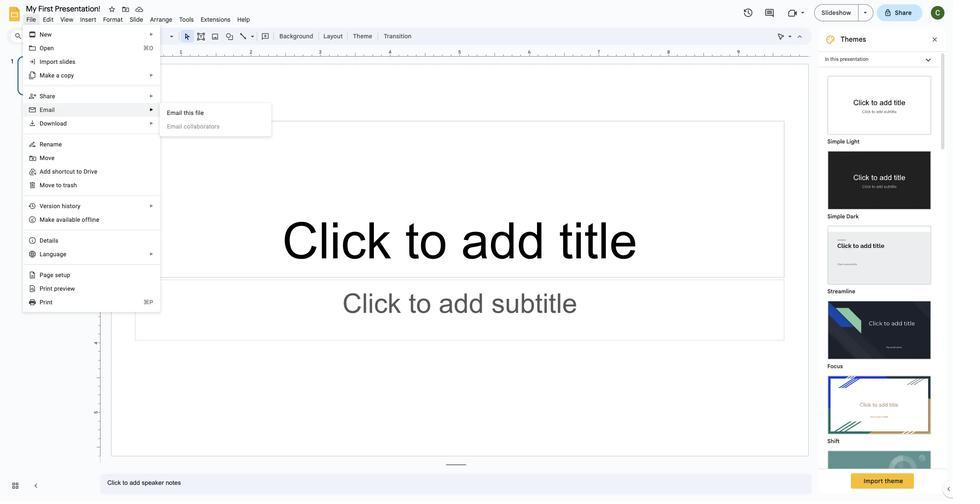 Task type: locate. For each thing, give the bounding box(es) containing it.
offline
[[82, 216, 99, 223]]

version h istory
[[40, 203, 80, 210]]

0 horizontal spatial mail
[[43, 107, 55, 113]]

Momentum radio
[[824, 446, 936, 501]]

o
[[58, 182, 62, 189]]

p rint
[[40, 299, 53, 306]]

r
[[40, 141, 43, 148]]

a for em
[[176, 109, 179, 116]]

simple left dark at the top right of page
[[828, 213, 845, 220]]

Focus radio
[[824, 297, 936, 372]]

menu item
[[167, 122, 265, 131]]

1 vertical spatial e
[[167, 123, 170, 130]]

1 ► from the top
[[150, 32, 154, 37]]

menu bar
[[23, 11, 254, 25]]

menu item containing e
[[167, 122, 265, 131]]

arrange
[[150, 16, 173, 23]]

slide menu item
[[126, 14, 147, 25]]

em a il this file
[[167, 109, 204, 116]]

► for s hare
[[150, 94, 154, 98]]

trash
[[63, 182, 77, 189]]

Zoom text field
[[145, 30, 169, 42]]

theme
[[353, 32, 372, 40]]

this right in
[[831, 56, 839, 62]]

collaborators
[[184, 123, 220, 130]]

themes section
[[819, 28, 947, 501]]

► for istory
[[150, 204, 154, 208]]

e inside menu item
[[167, 123, 170, 130]]

make
[[40, 72, 55, 79]]

1 horizontal spatial a
[[176, 109, 179, 116]]

theme button
[[349, 30, 376, 43]]

► for e mail
[[150, 107, 154, 112]]

0 vertical spatial mail
[[43, 107, 55, 113]]

layout
[[324, 32, 343, 40]]

download d element
[[40, 120, 69, 127]]

► for opy
[[150, 73, 154, 78]]

simple light
[[828, 138, 860, 145]]

file menu item
[[23, 14, 39, 25]]

menu
[[23, 25, 160, 312], [160, 103, 271, 136]]

menu bar containing file
[[23, 11, 254, 25]]

mail down il
[[170, 123, 182, 130]]

1 simple from the top
[[828, 138, 845, 145]]

0 vertical spatial simple
[[828, 138, 845, 145]]

option group containing simple light
[[819, 67, 940, 501]]

print preview v element
[[40, 285, 78, 292]]

il
[[179, 109, 182, 116]]

4 ► from the top
[[150, 107, 154, 112]]

hare
[[43, 93, 55, 100]]

import for import theme
[[864, 478, 883, 485]]

shift
[[828, 438, 840, 445]]

share button
[[877, 4, 923, 21]]

r ename
[[40, 141, 62, 148]]

add
[[40, 168, 50, 175]]

themes application
[[0, 0, 953, 501]]

1 vertical spatial e
[[50, 272, 53, 279]]

rename r element
[[40, 141, 64, 148]]

import theme button
[[851, 474, 914, 489]]

1 horizontal spatial this
[[831, 56, 839, 62]]

p
[[40, 299, 43, 306]]

1 vertical spatial mail
[[170, 123, 182, 130]]

simple left light on the top
[[828, 138, 845, 145]]

mail inside menu item
[[170, 123, 182, 130]]

Simple Dark radio
[[824, 147, 936, 222]]

import slides
[[40, 58, 75, 65]]

presentation
[[840, 56, 869, 62]]

simple
[[828, 138, 845, 145], [828, 213, 845, 220]]

⌘o
[[143, 45, 153, 52]]

s hare
[[40, 93, 55, 100]]

background
[[279, 32, 313, 40]]

page setup g element
[[40, 272, 73, 279]]

e right pa
[[50, 272, 53, 279]]

make available offline k element
[[40, 216, 102, 223]]

2 simple from the top
[[828, 213, 845, 220]]

import slides z element
[[40, 58, 78, 65]]

layout button
[[321, 30, 345, 43]]

ma
[[40, 216, 48, 223]]

share
[[895, 9, 912, 17]]

e down 's'
[[40, 107, 43, 113]]

menu containing n
[[23, 25, 160, 312]]

mode and view toolbar
[[775, 28, 807, 45]]

l anguage
[[40, 251, 66, 258]]

► for d ownload
[[150, 121, 154, 126]]

e down the em
[[167, 123, 170, 130]]

1 horizontal spatial mail
[[170, 123, 182, 130]]

Streamline radio
[[824, 222, 936, 297]]

a left c
[[56, 72, 59, 79]]

o
[[40, 45, 44, 52]]

import inside menu
[[40, 58, 58, 65]]

slides
[[59, 58, 75, 65]]

main toolbar
[[53, 30, 416, 43]]

this inside tab
[[831, 56, 839, 62]]

version
[[40, 203, 60, 210]]

e
[[40, 107, 43, 113], [167, 123, 170, 130]]

e mail
[[40, 107, 55, 113]]

import
[[40, 58, 58, 65], [864, 478, 883, 485]]

in this presentation
[[825, 56, 869, 62]]

this
[[831, 56, 839, 62], [184, 109, 194, 116]]

slideshow
[[822, 9, 851, 17]]

►
[[150, 32, 154, 37], [150, 73, 154, 78], [150, 94, 154, 98], [150, 107, 154, 112], [150, 121, 154, 126], [150, 204, 154, 208], [150, 252, 154, 256]]

import for import slides
[[40, 58, 58, 65]]

e
[[51, 216, 55, 223], [50, 272, 53, 279]]

0 horizontal spatial import
[[40, 58, 58, 65]]

this right il
[[184, 109, 194, 116]]

navigation inside themes application
[[0, 48, 94, 501]]

l
[[40, 251, 43, 258]]

mail for mail collaborators
[[170, 123, 182, 130]]

5 ► from the top
[[150, 121, 154, 126]]

0 vertical spatial a
[[56, 72, 59, 79]]

0 vertical spatial this
[[831, 56, 839, 62]]

1 vertical spatial simple
[[828, 213, 845, 220]]

shape image
[[225, 30, 235, 42]]

this inside menu
[[184, 109, 194, 116]]

0 horizontal spatial a
[[56, 72, 59, 79]]

language l element
[[40, 251, 69, 258]]

make a copy c element
[[40, 72, 77, 79]]

0 vertical spatial e
[[51, 216, 55, 223]]

e right the ma
[[51, 216, 55, 223]]

Star checkbox
[[106, 3, 118, 15]]

simple for simple dark
[[828, 213, 845, 220]]

edit menu item
[[39, 14, 57, 25]]

1 vertical spatial import
[[864, 478, 883, 485]]

0 horizontal spatial e
[[40, 107, 43, 113]]

ename
[[43, 141, 62, 148]]

0 vertical spatial e
[[40, 107, 43, 113]]

import inside button
[[864, 478, 883, 485]]

import down pen
[[40, 58, 58, 65]]

to
[[77, 168, 82, 175]]

mail down share s element
[[43, 107, 55, 113]]

6 ► from the top
[[150, 204, 154, 208]]

0 vertical spatial import
[[40, 58, 58, 65]]

s
[[40, 93, 43, 100]]

option group inside themes section
[[819, 67, 940, 501]]

pa g e setup
[[40, 272, 70, 279]]

Zoom field
[[144, 30, 177, 43]]

simple for simple light
[[828, 138, 845, 145]]

7 ► from the top
[[150, 252, 154, 256]]

light
[[847, 138, 860, 145]]

2 ► from the top
[[150, 73, 154, 78]]

a up e mail collaborators
[[176, 109, 179, 116]]

navigation
[[0, 48, 94, 501]]

3 ► from the top
[[150, 94, 154, 98]]

1 vertical spatial this
[[184, 109, 194, 116]]

h
[[62, 203, 65, 210]]

shortcut
[[52, 168, 75, 175]]

1 horizontal spatial import
[[864, 478, 883, 485]]

option group
[[819, 67, 940, 501]]

insert
[[80, 16, 96, 23]]

version history h element
[[40, 203, 83, 210]]

1 horizontal spatial e
[[167, 123, 170, 130]]

open o element
[[40, 45, 56, 52]]

import left theme
[[864, 478, 883, 485]]

0 horizontal spatial this
[[184, 109, 194, 116]]

1 vertical spatial a
[[176, 109, 179, 116]]

extensions menu item
[[197, 14, 234, 25]]



Task type: describe. For each thing, give the bounding box(es) containing it.
format
[[103, 16, 123, 23]]

theme
[[885, 478, 904, 485]]

n ew
[[40, 31, 52, 38]]

file
[[195, 109, 204, 116]]

e mail collaborators
[[167, 123, 220, 130]]

transition button
[[380, 30, 415, 43]]

k
[[48, 216, 51, 223]]

g
[[47, 272, 50, 279]]

e for mail collaborators
[[167, 123, 170, 130]]

anguage
[[43, 251, 66, 258]]

move t o trash
[[40, 182, 77, 189]]

print p element
[[40, 299, 55, 306]]

extensions
[[201, 16, 231, 23]]

ma k e available offline
[[40, 216, 99, 223]]

view menu item
[[57, 14, 77, 25]]

tools menu item
[[176, 14, 197, 25]]

istory
[[65, 203, 80, 210]]

iew
[[66, 285, 75, 292]]

mail for mail
[[43, 107, 55, 113]]

ew
[[44, 31, 52, 38]]

d
[[40, 120, 44, 127]]

⌘p
[[143, 299, 153, 306]]

rint
[[43, 299, 53, 306]]

v
[[63, 285, 66, 292]]

presentation options image
[[864, 12, 867, 14]]

e for mail
[[40, 107, 43, 113]]

o pen
[[40, 45, 54, 52]]

add shortcut to drive
[[40, 168, 97, 175]]

email this file a element
[[167, 109, 206, 116]]

themes
[[841, 35, 866, 44]]

edit
[[43, 16, 54, 23]]

► for l anguage
[[150, 252, 154, 256]]

email e element
[[40, 107, 57, 113]]

slideshow button
[[815, 4, 859, 21]]

ove
[[45, 155, 55, 161]]

pre
[[54, 285, 63, 292]]

transition
[[384, 32, 412, 40]]

setup
[[55, 272, 70, 279]]

move m element
[[40, 155, 57, 161]]

m ove
[[40, 155, 55, 161]]

simple dark
[[828, 213, 859, 220]]

pa
[[40, 272, 47, 279]]

details b element
[[40, 237, 61, 244]]

menu item inside menu
[[167, 122, 265, 131]]

menu bar banner
[[0, 0, 953, 501]]

arrange menu item
[[147, 14, 176, 25]]

Shift radio
[[824, 372, 936, 446]]

view
[[60, 16, 73, 23]]

⌘p element
[[133, 298, 153, 307]]

print
[[40, 285, 53, 292]]

c
[[61, 72, 64, 79]]

in this presentation tab
[[819, 52, 940, 67]]

e for g
[[50, 272, 53, 279]]

streamline
[[828, 288, 856, 295]]

em
[[167, 109, 176, 116]]

background button
[[276, 30, 317, 43]]

n
[[40, 31, 44, 38]]

insert image image
[[210, 30, 220, 42]]

new n element
[[40, 31, 54, 38]]

Simple Light radio
[[824, 72, 936, 501]]

Rename text field
[[23, 3, 105, 14]]

d ownload
[[40, 120, 67, 127]]

e for k
[[51, 216, 55, 223]]

help
[[237, 16, 250, 23]]

details
[[40, 237, 58, 244]]

in
[[825, 56, 829, 62]]

m
[[40, 155, 45, 161]]

import theme
[[864, 478, 904, 485]]

drive
[[84, 168, 97, 175]]

slide
[[130, 16, 143, 23]]

opy
[[64, 72, 74, 79]]

ownload
[[44, 120, 67, 127]]

file
[[26, 16, 36, 23]]

format menu item
[[100, 14, 126, 25]]

a for make
[[56, 72, 59, 79]]

print pre v iew
[[40, 285, 75, 292]]

available
[[56, 216, 80, 223]]

t
[[56, 182, 58, 189]]

menu containing em
[[160, 103, 271, 136]]

insert menu item
[[77, 14, 100, 25]]

help menu item
[[234, 14, 254, 25]]

dark
[[847, 213, 859, 220]]

move to trash t element
[[40, 182, 80, 189]]

► for n ew
[[150, 32, 154, 37]]

share s element
[[40, 93, 58, 100]]

menu bar inside 'menu bar' banner
[[23, 11, 254, 25]]

momentum image
[[829, 452, 931, 501]]

move
[[40, 182, 55, 189]]

pen
[[44, 45, 54, 52]]

Menus field
[[11, 30, 53, 42]]

⌘o element
[[133, 44, 153, 52]]

add shortcut to drive , element
[[40, 168, 100, 175]]

email collaborators e element
[[167, 123, 222, 130]]

focus
[[828, 363, 843, 370]]

make a c opy
[[40, 72, 74, 79]]

tools
[[179, 16, 194, 23]]



Task type: vqa. For each thing, say whether or not it's contained in the screenshot.


